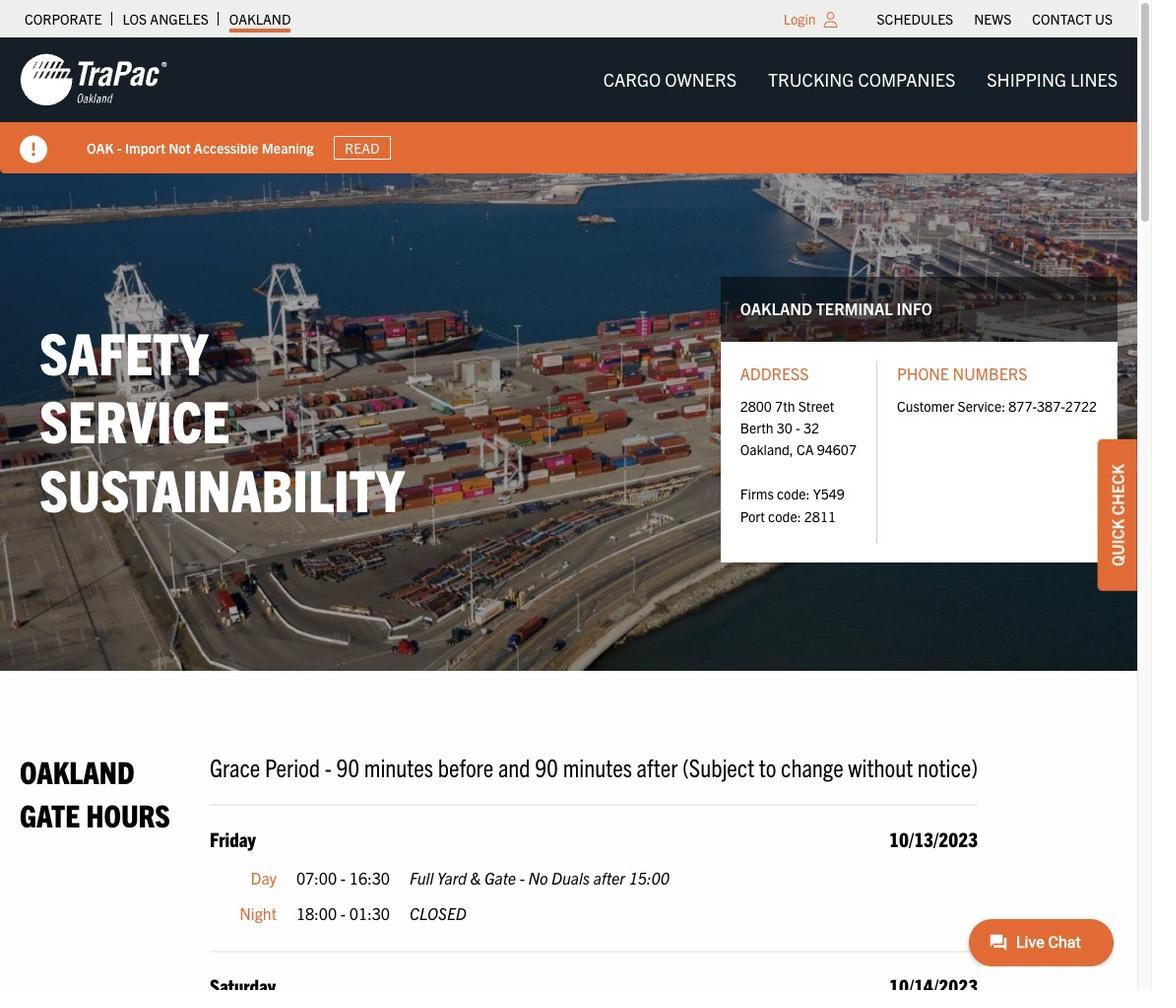 Task type: describe. For each thing, give the bounding box(es) containing it.
phone numbers
[[898, 364, 1028, 383]]

safety service sustainability
[[39, 315, 405, 524]]

street
[[799, 397, 835, 414]]

1 vertical spatial code:
[[769, 507, 802, 525]]

oakland terminal info
[[741, 299, 933, 319]]

1 horizontal spatial after
[[637, 751, 678, 783]]

change
[[782, 751, 844, 783]]

- inside banner
[[117, 139, 122, 156]]

read
[[345, 139, 380, 157]]

full
[[410, 868, 434, 888]]

trucking
[[769, 68, 855, 91]]

not
[[169, 139, 191, 156]]

1 90 from the left
[[336, 751, 360, 783]]

- left no
[[520, 868, 525, 888]]

day
[[251, 868, 277, 888]]

contact
[[1033, 10, 1093, 28]]

contact us
[[1033, 10, 1114, 28]]

solid image
[[20, 136, 47, 164]]

customer service: 877-387-2722
[[898, 397, 1098, 414]]

and
[[498, 751, 531, 783]]

accessible
[[194, 139, 259, 156]]

owners
[[665, 68, 737, 91]]

877-
[[1009, 397, 1038, 414]]

oak - import not accessible meaning
[[87, 139, 314, 156]]

corporate link
[[25, 5, 102, 33]]

grace period - 90 minutes before and 90 minutes after (subject to change without notice)
[[210, 751, 979, 783]]

full yard & gate - no duals after 15:00
[[410, 868, 670, 888]]

y549
[[814, 485, 845, 503]]

address
[[741, 364, 809, 383]]

info
[[897, 299, 933, 319]]

oakland image
[[20, 52, 168, 107]]

firms code:  y549 port code:  2811
[[741, 485, 845, 525]]

angeles
[[150, 10, 209, 28]]

cargo
[[604, 68, 661, 91]]

companies
[[859, 68, 956, 91]]

service
[[39, 384, 230, 456]]

(subject
[[683, 751, 755, 783]]

387-
[[1038, 397, 1066, 414]]

quick check
[[1109, 464, 1128, 566]]

customer
[[898, 397, 955, 414]]

30
[[777, 419, 793, 436]]

- inside the 2800 7th street berth 30 - 32 oakland, ca 94607
[[796, 419, 801, 436]]

to
[[760, 751, 777, 783]]

period
[[265, 751, 320, 783]]

trucking companies link
[[753, 60, 972, 100]]

schedules link
[[878, 5, 954, 33]]

oakland for oakland gate hours
[[20, 752, 135, 791]]

2811
[[805, 507, 837, 525]]

32
[[804, 419, 820, 436]]

before
[[438, 751, 494, 783]]

cargo owners
[[604, 68, 737, 91]]

2800
[[741, 397, 772, 414]]

16:30
[[350, 868, 390, 888]]

- right period
[[325, 751, 332, 783]]

1 minutes from the left
[[364, 751, 434, 783]]

0 vertical spatial code:
[[777, 485, 811, 503]]

menu bar containing schedules
[[867, 5, 1124, 33]]

oakland for oakland
[[229, 10, 291, 28]]

2722
[[1066, 397, 1098, 414]]



Task type: locate. For each thing, give the bounding box(es) containing it.
after
[[637, 751, 678, 783], [594, 868, 626, 888]]

berth
[[741, 419, 774, 436]]

lines
[[1071, 68, 1118, 91]]

no
[[529, 868, 548, 888]]

menu bar
[[867, 5, 1124, 33], [588, 60, 1134, 100]]

10/13/2023
[[890, 827, 979, 852]]

terminal
[[817, 299, 894, 319]]

port
[[741, 507, 766, 525]]

light image
[[824, 12, 838, 28]]

2 vertical spatial oakland
[[20, 752, 135, 791]]

oakland up address
[[741, 299, 813, 319]]

los angeles
[[123, 10, 209, 28]]

2800 7th street berth 30 - 32 oakland, ca 94607
[[741, 397, 857, 459]]

0 horizontal spatial oakland
[[20, 752, 135, 791]]

sustainability
[[39, 452, 405, 524]]

read link
[[334, 136, 391, 160]]

oakland
[[229, 10, 291, 28], [741, 299, 813, 319], [20, 752, 135, 791]]

contact us link
[[1033, 5, 1114, 33]]

18:00 - 01:30
[[297, 904, 390, 923]]

1 horizontal spatial 90
[[535, 751, 559, 783]]

without
[[849, 751, 914, 783]]

0 vertical spatial gate
[[20, 795, 80, 833]]

notice)
[[918, 751, 979, 783]]

safety
[[39, 315, 208, 387]]

oakland right angeles
[[229, 10, 291, 28]]

minutes right and on the left bottom
[[563, 751, 632, 783]]

1 vertical spatial menu bar
[[588, 60, 1134, 100]]

gate
[[20, 795, 80, 833], [485, 868, 516, 888]]

numbers
[[953, 364, 1028, 383]]

banner
[[0, 37, 1153, 173]]

0 horizontal spatial gate
[[20, 795, 80, 833]]

code: up 2811
[[777, 485, 811, 503]]

menu bar down "light" image
[[588, 60, 1134, 100]]

&
[[471, 868, 481, 888]]

news link
[[975, 5, 1012, 33]]

code: right 'port'
[[769, 507, 802, 525]]

07:00 - 16:30
[[297, 868, 390, 888]]

0 vertical spatial menu bar
[[867, 5, 1124, 33]]

minutes
[[364, 751, 434, 783], [563, 751, 632, 783]]

los angeles link
[[123, 5, 209, 33]]

15:00
[[629, 868, 670, 888]]

-
[[117, 139, 122, 156], [796, 419, 801, 436], [325, 751, 332, 783], [341, 868, 346, 888], [520, 868, 525, 888], [341, 904, 346, 923]]

- right the oak
[[117, 139, 122, 156]]

0 horizontal spatial 90
[[336, 751, 360, 783]]

1 vertical spatial gate
[[485, 868, 516, 888]]

friday
[[210, 827, 256, 852]]

after left (subject
[[637, 751, 678, 783]]

1 vertical spatial after
[[594, 868, 626, 888]]

94607
[[818, 441, 857, 459]]

gate left hours
[[20, 795, 80, 833]]

schedules
[[878, 10, 954, 28]]

service:
[[958, 397, 1006, 414]]

1 horizontal spatial oakland
[[229, 10, 291, 28]]

login link
[[784, 10, 816, 28]]

minutes left before
[[364, 751, 434, 783]]

90 right period
[[336, 751, 360, 783]]

90 right and on the left bottom
[[535, 751, 559, 783]]

quick check link
[[1099, 439, 1138, 591]]

menu bar containing cargo owners
[[588, 60, 1134, 100]]

oakland up hours
[[20, 752, 135, 791]]

oak
[[87, 139, 114, 156]]

phone
[[898, 364, 950, 383]]

2 90 from the left
[[535, 751, 559, 783]]

- left 16:30 on the bottom of page
[[341, 868, 346, 888]]

hours
[[86, 795, 170, 833]]

oakland,
[[741, 441, 794, 459]]

oakland gate hours
[[20, 752, 170, 833]]

0 vertical spatial after
[[637, 751, 678, 783]]

ca
[[797, 441, 814, 459]]

banner containing cargo owners
[[0, 37, 1153, 173]]

import
[[125, 139, 166, 156]]

- left 32
[[796, 419, 801, 436]]

meaning
[[262, 139, 314, 156]]

yard
[[437, 868, 467, 888]]

quick
[[1109, 519, 1128, 566]]

gate inside oakland gate hours
[[20, 795, 80, 833]]

code:
[[777, 485, 811, 503], [769, 507, 802, 525]]

duals
[[552, 868, 590, 888]]

los
[[123, 10, 147, 28]]

night
[[240, 904, 277, 923]]

firms
[[741, 485, 774, 503]]

2 minutes from the left
[[563, 751, 632, 783]]

shipping lines link
[[972, 60, 1134, 100]]

1 horizontal spatial minutes
[[563, 751, 632, 783]]

closed
[[410, 904, 467, 923]]

18:00
[[297, 904, 337, 923]]

0 horizontal spatial minutes
[[364, 751, 434, 783]]

oakland for oakland terminal info
[[741, 299, 813, 319]]

- left 01:30
[[341, 904, 346, 923]]

90
[[336, 751, 360, 783], [535, 751, 559, 783]]

7th
[[776, 397, 796, 414]]

check
[[1109, 464, 1128, 515]]

news
[[975, 10, 1012, 28]]

after right duals
[[594, 868, 626, 888]]

trucking companies
[[769, 68, 956, 91]]

shipping
[[988, 68, 1067, 91]]

0 horizontal spatial after
[[594, 868, 626, 888]]

login
[[784, 10, 816, 28]]

shipping lines
[[988, 68, 1118, 91]]

gate right the &
[[485, 868, 516, 888]]

0 vertical spatial oakland
[[229, 10, 291, 28]]

oakland link
[[229, 5, 291, 33]]

grace
[[210, 751, 260, 783]]

oakland inside oakland gate hours
[[20, 752, 135, 791]]

1 horizontal spatial gate
[[485, 868, 516, 888]]

us
[[1096, 10, 1114, 28]]

01:30
[[350, 904, 390, 923]]

1 vertical spatial oakland
[[741, 299, 813, 319]]

menu bar up shipping
[[867, 5, 1124, 33]]

2 horizontal spatial oakland
[[741, 299, 813, 319]]

corporate
[[25, 10, 102, 28]]

07:00
[[297, 868, 337, 888]]



Task type: vqa. For each thing, say whether or not it's contained in the screenshot.
OAK - Import Not Accessible Meaning
yes



